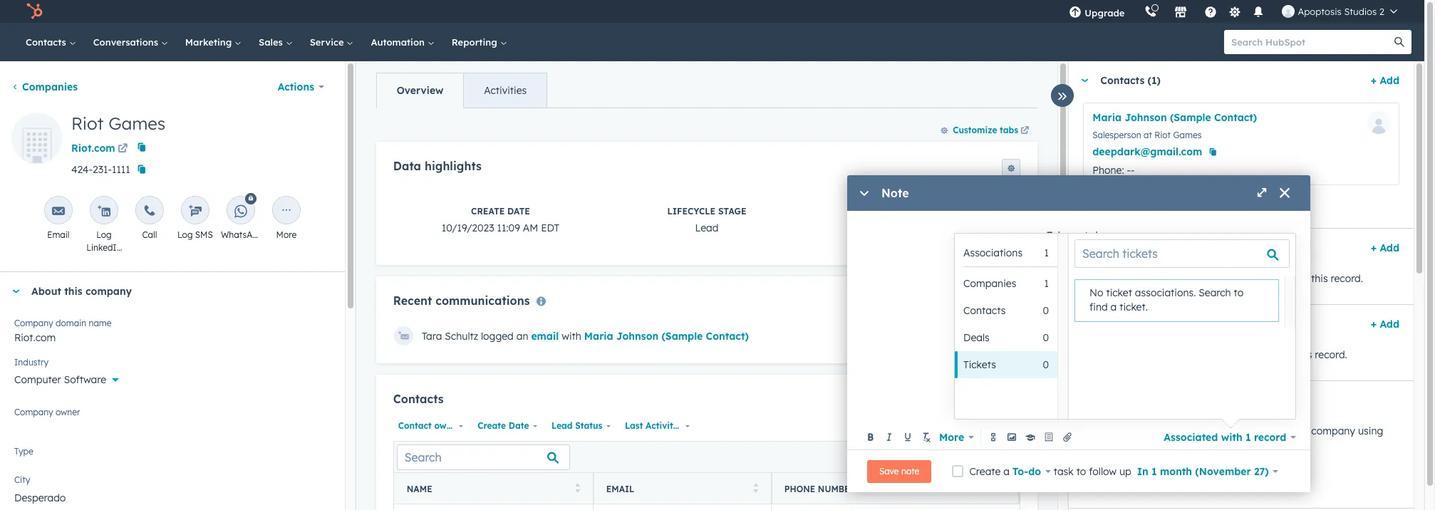 Task type: locate. For each thing, give the bounding box(es) containing it.
log left sms
[[177, 229, 193, 240]]

1 horizontal spatial last
[[866, 206, 888, 217]]

create date
[[478, 420, 529, 431]]

0 vertical spatial more
[[276, 229, 297, 240]]

add
[[1380, 74, 1399, 87], [1380, 242, 1399, 254], [1380, 318, 1399, 331], [968, 396, 984, 407]]

data highlights
[[393, 159, 482, 173]]

0 vertical spatial lead
[[695, 222, 719, 235]]

to down the track the revenue opportunities associated with this record.
[[1234, 287, 1244, 300]]

0 vertical spatial 0
[[1043, 304, 1049, 317]]

company left using
[[1311, 425, 1355, 437]]

last for last activity date 10/04/2023 10:00 am edt
[[866, 206, 888, 217]]

riot.com up industry
[[14, 331, 56, 344]]

riot.com inside 'company domain name riot.com'
[[14, 331, 56, 344]]

0 horizontal spatial maria johnson (sample contact) link
[[584, 330, 749, 343]]

maria up salesperson
[[1092, 111, 1122, 124]]

10:00
[[910, 222, 935, 235]]

associated up the (november
[[1215, 425, 1266, 437]]

log up linkedin
[[96, 229, 112, 240]]

2 link opens in a new window image from the top
[[118, 144, 128, 155]]

+ add button for track the revenue opportunities associated with this record.
[[1371, 239, 1399, 257]]

2 + add from the top
[[1371, 242, 1399, 254]]

to right task
[[1076, 465, 1086, 478]]

navigation
[[376, 73, 547, 108]]

0 vertical spatial the
[[1111, 272, 1126, 285]]

0 horizontal spatial deals
[[963, 331, 990, 344]]

am right 10:00
[[938, 222, 953, 235]]

2 caret image from the top
[[1080, 322, 1089, 326]]

2 0 from the top
[[1043, 331, 1049, 344]]

tickets inside dropdown button
[[1100, 318, 1136, 331]]

no inside company owner no owner
[[14, 413, 28, 425]]

press to sort. element for name
[[575, 483, 581, 495]]

1 horizontal spatial maria
[[1092, 111, 1122, 124]]

marketing link
[[177, 23, 250, 61]]

contact)
[[1214, 111, 1257, 124], [706, 330, 749, 343]]

0 vertical spatial johnson
[[1125, 111, 1167, 124]]

create for create a
[[969, 465, 1001, 478]]

contacts up contact
[[393, 392, 444, 406]]

am right 11:09
[[523, 222, 538, 235]]

1 vertical spatial riot.com
[[14, 331, 56, 344]]

0 horizontal spatial more
[[276, 229, 297, 240]]

1 vertical spatial caret image
[[1080, 322, 1089, 326]]

deals left 2023
[[963, 331, 990, 344]]

a left the 'to-'
[[1003, 465, 1010, 478]]

deepdark@gmail.com
[[1092, 145, 1202, 158]]

search image
[[1394, 37, 1404, 47]]

activity
[[891, 206, 934, 217], [646, 420, 678, 431]]

the down "tickets (0)"
[[1111, 348, 1126, 361]]

call image
[[143, 204, 156, 218]]

1 vertical spatial last
[[625, 420, 643, 431]]

2 vertical spatial +
[[1371, 318, 1377, 331]]

caret image for deals (0)
[[1080, 246, 1089, 250]]

call
[[142, 229, 157, 240]]

follow
[[1089, 465, 1117, 478]]

with for payments
[[1269, 425, 1289, 437]]

0 vertical spatial +
[[1371, 74, 1377, 87]]

owner inside popup button
[[434, 420, 461, 431]]

task to follow up
[[1051, 465, 1134, 478]]

about
[[31, 285, 61, 298]]

press to sort. element for email
[[753, 483, 759, 495]]

caret image inside contacts (1) dropdown button
[[1080, 79, 1089, 82]]

menu item
[[1135, 0, 1138, 23]]

edt up associations
[[956, 222, 974, 235]]

company
[[14, 318, 53, 328], [14, 407, 53, 418]]

take
[[1047, 229, 1069, 242]]

1 press to sort. image from the left
[[753, 483, 759, 493]]

1 vertical spatial company
[[1311, 425, 1355, 437]]

0 horizontal spatial press to sort. element
[[575, 483, 581, 495]]

revenue
[[1129, 272, 1166, 285]]

(sample
[[1170, 111, 1211, 124], [662, 330, 703, 343]]

message
[[86, 255, 122, 266]]

+ add for track the customer requests associated with this record.
[[1371, 318, 1399, 331]]

no up type
[[14, 413, 28, 425]]

2 vertical spatial create
[[969, 465, 1001, 478]]

this for track the customer requests associated with this record.
[[1295, 348, 1312, 361]]

caret image left contacts (1)
[[1080, 79, 1089, 82]]

2 press to sort. element from the left
[[753, 483, 759, 495]]

record
[[1254, 431, 1286, 444]]

data
[[393, 159, 421, 173]]

caret image left "tickets (0)"
[[1080, 322, 1089, 326]]

1 vertical spatial activity
[[646, 420, 678, 431]]

0 horizontal spatial press to sort. image
[[753, 483, 759, 493]]

1 horizontal spatial deals
[[1100, 242, 1128, 254]]

Search search field
[[397, 444, 570, 470]]

0 vertical spatial contact)
[[1214, 111, 1257, 124]]

owner for contact owner
[[434, 420, 461, 431]]

1 vertical spatial company
[[14, 407, 53, 418]]

linkedin
[[86, 242, 122, 253]]

whatsapp
[[221, 229, 263, 240]]

this for track the revenue opportunities associated with this record.
[[1311, 272, 1328, 285]]

1 vertical spatial payments
[[1235, 474, 1276, 485]]

associated for payments
[[1215, 425, 1266, 437]]

upgrade
[[1085, 7, 1125, 19]]

0 horizontal spatial last
[[625, 420, 643, 431]]

1 vertical spatial +
[[1371, 242, 1377, 254]]

(0) up revenue at the right bottom
[[1131, 242, 1145, 254]]

this
[[1311, 272, 1328, 285], [64, 285, 82, 298], [1295, 348, 1312, 361], [1292, 425, 1309, 437]]

games down maria johnson (sample contact)
[[1173, 130, 1202, 140]]

1 horizontal spatial a
[[1111, 301, 1117, 314]]

opportunities
[[1169, 272, 1232, 285]]

(0) down ticket.
[[1139, 318, 1153, 331]]

2 + add button from the top
[[1371, 239, 1399, 257]]

overview
[[397, 84, 443, 97]]

0 vertical spatial create
[[471, 206, 505, 217]]

tickets
[[1100, 318, 1136, 331], [963, 358, 996, 371]]

0 horizontal spatial edt
[[541, 222, 559, 235]]

activity inside last activity date 10/04/2023 10:00 am edt
[[891, 206, 934, 217]]

create for create date 10/19/2023 11:09 am edt
[[471, 206, 505, 217]]

press to sort. image left phone
[[753, 483, 759, 493]]

3 + add from the top
[[1371, 318, 1399, 331]]

1 horizontal spatial companies
[[963, 277, 1016, 290]]

last inside last activity date 10/04/2023 10:00 am edt
[[866, 206, 888, 217]]

0 horizontal spatial maria
[[584, 330, 613, 343]]

press to sort. element left phone
[[753, 483, 759, 495]]

0 horizontal spatial a
[[1003, 465, 1010, 478]]

1 vertical spatial more
[[939, 431, 964, 444]]

0 vertical spatial record.
[[1331, 272, 1363, 285]]

1 horizontal spatial tickets
[[1100, 318, 1136, 331]]

phone number
[[784, 484, 856, 494]]

2 horizontal spatial press to sort. element
[[1002, 483, 1007, 495]]

1 horizontal spatial am
[[938, 222, 953, 235]]

2 edt from the left
[[956, 222, 974, 235]]

1 vertical spatial create
[[478, 420, 506, 431]]

more image
[[280, 204, 293, 218]]

0 vertical spatial company
[[85, 285, 132, 298]]

games
[[108, 113, 166, 134], [1173, 130, 1202, 140]]

activity inside popup button
[[646, 420, 678, 431]]

1 link opens in a new window image from the top
[[118, 141, 128, 158]]

log sms
[[177, 229, 213, 240]]

no ticket associations. search to find a ticket.
[[1089, 287, 1244, 314]]

0 vertical spatial last
[[866, 206, 888, 217]]

more down more icon
[[276, 229, 297, 240]]

company down computer
[[14, 407, 53, 418]]

associated down tickets (0) dropdown button
[[1219, 348, 1270, 361]]

1 horizontal spatial maria johnson (sample contact) link
[[1092, 111, 1257, 124]]

- right "phone:"
[[1127, 164, 1131, 177]]

salesperson at riot games
[[1092, 130, 1202, 140]]

1 vertical spatial maria
[[584, 330, 613, 343]]

associated for requests
[[1219, 348, 1270, 361]]

view associated contacts link
[[1083, 194, 1210, 211]]

company down the message
[[85, 285, 132, 298]]

+ add
[[1371, 74, 1399, 87], [1371, 242, 1399, 254], [1371, 318, 1399, 331]]

highlights
[[425, 159, 482, 173]]

create inside popup button
[[478, 420, 506, 431]]

1 vertical spatial tickets
[[963, 358, 996, 371]]

press to sort. element down lead status popup button
[[575, 483, 581, 495]]

424-231-1111
[[71, 163, 130, 176]]

0 horizontal spatial payments
[[1165, 425, 1212, 437]]

calling icon button
[[1139, 2, 1163, 21]]

track the revenue opportunities associated with this record.
[[1083, 272, 1363, 285]]

log for log sms
[[177, 229, 193, 240]]

payments right track on the right bottom of page
[[1165, 425, 1212, 437]]

0 vertical spatial to
[[1234, 287, 1244, 300]]

email
[[47, 229, 70, 240], [606, 484, 634, 494]]

create left the 'to-'
[[969, 465, 1001, 478]]

view associated contacts
[[1083, 196, 1210, 209]]

+ for track the revenue opportunities associated with this record.
[[1371, 242, 1377, 254]]

1 the from the top
[[1111, 272, 1126, 285]]

0 horizontal spatial caret image
[[11, 290, 20, 293]]

1 vertical spatial the
[[1111, 348, 1126, 361]]

lead down lifecycle
[[695, 222, 719, 235]]

companies link
[[11, 81, 78, 93]]

this inside collect and track payments associated with this company using hubspot payments.
[[1292, 425, 1309, 437]]

3 press to sort. element from the left
[[1002, 483, 1007, 495]]

2 company from the top
[[14, 407, 53, 418]]

0 vertical spatial company
[[14, 318, 53, 328]]

no up find
[[1089, 287, 1103, 300]]

games up the riot.com link
[[108, 113, 166, 134]]

tickets for tickets (0)
[[1100, 318, 1136, 331]]

help image
[[1204, 6, 1217, 19]]

create up 10/19/2023
[[471, 206, 505, 217]]

2 the from the top
[[1111, 348, 1126, 361]]

a down ticket
[[1111, 301, 1117, 314]]

associated with 1 record button
[[1164, 427, 1296, 447]]

0 horizontal spatial log
[[96, 229, 112, 240]]

1 horizontal spatial company
[[1311, 425, 1355, 437]]

0
[[1043, 304, 1049, 317], [1043, 331, 1049, 344], [1043, 358, 1049, 371]]

record. for track the revenue opportunities associated with this record.
[[1331, 272, 1363, 285]]

11:09
[[497, 222, 520, 235]]

contacts left (1)
[[1100, 74, 1145, 87]]

contacts up october 4, 2023
[[963, 304, 1006, 317]]

0 horizontal spatial lead
[[551, 420, 573, 431]]

lead inside lifecycle stage lead
[[695, 222, 719, 235]]

with inside "associated with 1 record" popup button
[[1221, 431, 1242, 444]]

number
[[818, 484, 856, 494]]

riot.com link
[[71, 137, 130, 158]]

at
[[1144, 130, 1152, 140]]

0 vertical spatial tickets
[[1100, 318, 1136, 331]]

2 + from the top
[[1371, 242, 1377, 254]]

press to sort. image
[[575, 483, 581, 493]]

1 vertical spatial + add button
[[1371, 239, 1399, 257]]

0 vertical spatial (0)
[[1131, 242, 1145, 254]]

with inside collect and track payments associated with this company using hubspot payments.
[[1269, 425, 1289, 437]]

menu
[[1059, 0, 1407, 23]]

0 vertical spatial riot.com
[[71, 142, 115, 155]]

2 track from the top
[[1083, 348, 1108, 361]]

2 - from the left
[[1131, 164, 1135, 177]]

0 horizontal spatial no
[[14, 413, 28, 425]]

1 vertical spatial + add
[[1371, 242, 1399, 254]]

3 + from the top
[[1371, 318, 1377, 331]]

1 horizontal spatial log
[[177, 229, 193, 240]]

press to sort. image
[[753, 483, 759, 493], [1002, 483, 1007, 493]]

deals inside dropdown button
[[1100, 242, 1128, 254]]

1 vertical spatial lead
[[551, 420, 573, 431]]

search button
[[1387, 30, 1412, 54]]

1 horizontal spatial games
[[1173, 130, 1202, 140]]

press to sort. element down create a
[[1002, 483, 1007, 495]]

press to sort. element
[[575, 483, 581, 495], [753, 483, 759, 495], [1002, 483, 1007, 495]]

0 horizontal spatial johnson
[[616, 330, 659, 343]]

an
[[516, 330, 528, 343]]

associated down "deals (0)" dropdown button
[[1235, 272, 1286, 285]]

press to sort. image down create a
[[1002, 483, 1007, 493]]

contact owner button
[[393, 417, 467, 435]]

computer software button
[[14, 366, 330, 389]]

1 horizontal spatial caret image
[[1080, 79, 1089, 82]]

create date 10/19/2023 11:09 am edt
[[442, 206, 559, 235]]

2 press to sort. image from the left
[[1002, 483, 1007, 493]]

0 vertical spatial caret image
[[1080, 246, 1089, 250]]

caret image inside tickets (0) dropdown button
[[1080, 322, 1089, 326]]

track down "tickets (0)"
[[1083, 348, 1108, 361]]

1 horizontal spatial riot.com
[[71, 142, 115, 155]]

0 horizontal spatial up
[[1119, 465, 1131, 478]]

up right "set"
[[1223, 474, 1233, 485]]

tickets down ticket.
[[1100, 318, 1136, 331]]

date inside create date 10/19/2023 11:09 am edt
[[507, 206, 530, 217]]

- down deepdark@gmail.com
[[1131, 164, 1135, 177]]

owner
[[56, 407, 80, 418], [31, 413, 60, 425], [434, 420, 461, 431]]

whatsapp image
[[234, 204, 247, 218]]

1 horizontal spatial to
[[1234, 287, 1244, 300]]

tickets for tickets
[[963, 358, 996, 371]]

0 vertical spatial deals
[[1100, 242, 1128, 254]]

1 horizontal spatial (sample
[[1170, 111, 1211, 124]]

1 horizontal spatial no
[[1089, 287, 1103, 300]]

riot right at
[[1154, 130, 1171, 140]]

0 vertical spatial + add
[[1371, 74, 1399, 87]]

1 horizontal spatial press to sort. element
[[753, 483, 759, 495]]

riot up the riot.com link
[[71, 113, 104, 134]]

to
[[1234, 287, 1244, 300], [1076, 465, 1086, 478]]

the up ticket
[[1111, 272, 1126, 285]]

create date button
[[473, 417, 541, 435]]

riot.com up 424-231-1111
[[71, 142, 115, 155]]

last inside popup button
[[625, 420, 643, 431]]

10/19/2023
[[442, 222, 494, 235]]

1 vertical spatial (0)
[[1139, 318, 1153, 331]]

caret image down out
[[1080, 246, 1089, 250]]

1 press to sort. element from the left
[[575, 483, 581, 495]]

1 + from the top
[[1371, 74, 1377, 87]]

reporting
[[452, 36, 500, 48]]

caret image left about at bottom left
[[11, 290, 20, 293]]

associated inside collect and track payments associated with this company using hubspot payments.
[[1215, 425, 1266, 437]]

1 caret image from the top
[[1080, 246, 1089, 250]]

lifecycle
[[667, 206, 716, 217]]

create inside create date 10/19/2023 11:09 am edt
[[471, 206, 505, 217]]

email right press to sort. image
[[606, 484, 634, 494]]

1 horizontal spatial press to sort. image
[[1002, 483, 1007, 493]]

3 0 from the top
[[1043, 358, 1049, 371]]

1 edt from the left
[[541, 222, 559, 235]]

lead status button
[[546, 417, 614, 435]]

maria right email
[[584, 330, 613, 343]]

owner down computer software
[[56, 407, 80, 418]]

actions
[[278, 81, 314, 93]]

-
[[1127, 164, 1131, 177], [1131, 164, 1135, 177]]

to inside no ticket associations. search to find a ticket.
[[1234, 287, 1244, 300]]

0 vertical spatial activity
[[891, 206, 934, 217]]

phone: --
[[1092, 164, 1135, 177]]

navigation containing overview
[[376, 73, 547, 108]]

3 + add button from the top
[[1371, 316, 1399, 333]]

companies down associations
[[963, 277, 1016, 290]]

lead left status
[[551, 420, 573, 431]]

calling icon image
[[1145, 6, 1157, 19]]

log for log linkedin message
[[96, 229, 112, 240]]

set up payments link
[[1195, 468, 1288, 491]]

0 horizontal spatial riot.com
[[14, 331, 56, 344]]

0 vertical spatial no
[[1089, 287, 1103, 300]]

caret image
[[1080, 246, 1089, 250], [1080, 322, 1089, 326]]

create up search search box
[[478, 420, 506, 431]]

the for customer
[[1111, 348, 1126, 361]]

email down email "image"
[[47, 229, 70, 240]]

up left in
[[1119, 465, 1131, 478]]

october 4, 2023
[[945, 330, 1020, 343]]

owner right contact
[[434, 420, 461, 431]]

company inside company owner no owner
[[14, 407, 53, 418]]

0 for contacts
[[1043, 304, 1049, 317]]

1 log from the left
[[96, 229, 112, 240]]

companies down contacts link
[[22, 81, 78, 93]]

track up ticket
[[1083, 272, 1108, 285]]

last
[[866, 206, 888, 217], [625, 420, 643, 431]]

1 vertical spatial contact)
[[706, 330, 749, 343]]

1 company from the top
[[14, 318, 53, 328]]

1 track from the top
[[1083, 272, 1108, 285]]

maria johnson (sample contact) link
[[1092, 111, 1257, 124], [584, 330, 749, 343]]

associations.
[[1135, 287, 1196, 300]]

0 vertical spatial a
[[1111, 301, 1117, 314]]

1 horizontal spatial more
[[939, 431, 964, 444]]

a
[[1111, 301, 1117, 314], [1003, 465, 1010, 478]]

deals right out
[[1100, 242, 1128, 254]]

tabs
[[1000, 125, 1018, 135]]

am inside create date 10/19/2023 11:09 am edt
[[523, 222, 538, 235]]

riot.com inside the riot.com link
[[71, 142, 115, 155]]

associated with 1 record
[[1164, 431, 1286, 444]]

1 horizontal spatial lead
[[695, 222, 719, 235]]

City text field
[[14, 483, 330, 510]]

0 for deals
[[1043, 331, 1049, 344]]

1 vertical spatial no
[[14, 413, 28, 425]]

maria johnson (sample contact)
[[1092, 111, 1257, 124]]

associated
[[1110, 196, 1164, 209], [1235, 272, 1286, 285], [1219, 348, 1270, 361], [1215, 425, 1266, 437]]

1 horizontal spatial edt
[[956, 222, 974, 235]]

(0) for deals (0)
[[1131, 242, 1145, 254]]

deals for deals (0)
[[1100, 242, 1128, 254]]

2 am from the left
[[938, 222, 953, 235]]

0 horizontal spatial email
[[47, 229, 70, 240]]

log inside log linkedin message
[[96, 229, 112, 240]]

1 vertical spatial 0
[[1043, 331, 1049, 344]]

2 log from the left
[[177, 229, 193, 240]]

notifications button
[[1247, 0, 1271, 23]]

tickets down october 4, 2023
[[963, 358, 996, 371]]

more down "add" button
[[939, 431, 964, 444]]

0 vertical spatial maria johnson (sample contact) link
[[1092, 111, 1257, 124]]

caret image inside "deals (0)" dropdown button
[[1080, 246, 1089, 250]]

contacts down hubspot link
[[26, 36, 69, 48]]

0 horizontal spatial riot
[[71, 113, 104, 134]]

+ for track the customer requests associated with this record.
[[1371, 318, 1377, 331]]

0 horizontal spatial (sample
[[662, 330, 703, 343]]

press to sort. image for email
[[753, 483, 759, 493]]

using
[[1358, 425, 1383, 437]]

0 vertical spatial + add button
[[1371, 72, 1399, 89]]

johnson
[[1125, 111, 1167, 124], [616, 330, 659, 343]]

do
[[1028, 465, 1041, 478]]

notifications image
[[1252, 6, 1265, 19]]

0 vertical spatial caret image
[[1080, 79, 1089, 82]]

2 vertical spatial + add button
[[1371, 316, 1399, 333]]

close dialog image
[[1279, 188, 1290, 200]]

1 am from the left
[[523, 222, 538, 235]]

1 horizontal spatial johnson
[[1125, 111, 1167, 124]]

overview button
[[377, 73, 463, 108]]

last up 10/04/2023
[[866, 206, 888, 217]]

hubspot
[[1083, 442, 1125, 455]]

company inside 'company domain name riot.com'
[[14, 318, 53, 328]]

0 vertical spatial payments
[[1165, 425, 1212, 437]]

link opens in a new window image
[[118, 141, 128, 158], [118, 144, 128, 155]]

payments right "set"
[[1235, 474, 1276, 485]]

edt right 11:09
[[541, 222, 559, 235]]

caret image
[[1080, 79, 1089, 82], [11, 290, 20, 293]]

company down about at bottom left
[[14, 318, 53, 328]]

2 vertical spatial + add
[[1371, 318, 1399, 331]]

last right status
[[625, 420, 643, 431]]

hubspot image
[[26, 3, 43, 20]]

contacts (1) button
[[1069, 61, 1365, 100]]

marketplaces image
[[1175, 6, 1187, 19]]

0 horizontal spatial am
[[523, 222, 538, 235]]

0 horizontal spatial company
[[85, 285, 132, 298]]

settings image
[[1228, 6, 1241, 19]]

0 horizontal spatial contact)
[[706, 330, 749, 343]]

1 horizontal spatial contact)
[[1214, 111, 1257, 124]]

Search tickets search field
[[1074, 239, 1290, 268]]

apoptosis
[[1298, 6, 1342, 17]]

automation link
[[362, 23, 443, 61]]

caret image inside about this company 'dropdown button'
[[11, 290, 20, 293]]

1 vertical spatial record.
[[1315, 348, 1347, 361]]

1 0 from the top
[[1043, 304, 1049, 317]]



Task type: vqa. For each thing, say whether or not it's contained in the screenshot.
the No inside the Company owner No owner
yes



Task type: describe. For each thing, give the bounding box(es) containing it.
1 vertical spatial maria johnson (sample contact) link
[[584, 330, 749, 343]]

logged
[[481, 330, 514, 343]]

view
[[1083, 196, 1107, 209]]

10/04/2023
[[852, 222, 907, 235]]

about this company
[[31, 285, 132, 298]]

payments inside collect and track payments associated with this company using hubspot payments.
[[1165, 425, 1212, 437]]

(0) for tickets (0)
[[1139, 318, 1153, 331]]

activity for last activity date
[[646, 420, 678, 431]]

1 + add from the top
[[1371, 74, 1399, 87]]

date inside last activity date 10/04/2023 10:00 am edt
[[937, 206, 960, 217]]

tara
[[422, 330, 442, 343]]

about this company button
[[0, 272, 330, 311]]

requests
[[1176, 348, 1216, 361]]

apoptosis studios 2
[[1298, 6, 1384, 17]]

to-do
[[1012, 465, 1041, 478]]

this for collect and track payments associated with this company using hubspot payments.
[[1292, 425, 1309, 437]]

sms
[[195, 229, 213, 240]]

last activity date button
[[620, 417, 701, 435]]

0 horizontal spatial games
[[108, 113, 166, 134]]

activity for last activity date 10/04/2023 10:00 am edt
[[891, 206, 934, 217]]

edt inside create date 10/19/2023 11:09 am edt
[[541, 222, 559, 235]]

owner up type
[[31, 413, 60, 425]]

more inside popup button
[[939, 431, 964, 444]]

company domain name riot.com
[[14, 318, 112, 344]]

this inside 'dropdown button'
[[64, 285, 82, 298]]

create a
[[969, 465, 1012, 478]]

help button
[[1199, 0, 1223, 23]]

track for track the customer requests associated with this record.
[[1083, 348, 1108, 361]]

computer
[[14, 373, 61, 386]]

riot games
[[71, 113, 166, 134]]

+ add for track the revenue opportunities associated with this record.
[[1371, 242, 1399, 254]]

the for revenue
[[1111, 272, 1126, 285]]

tara schultz image
[[1282, 5, 1295, 18]]

phone:
[[1092, 164, 1124, 177]]

service link
[[301, 23, 362, 61]]

set up payments
[[1207, 474, 1276, 485]]

2
[[1379, 6, 1384, 17]]

reset link
[[1064, 260, 1093, 274]]

press to sort. image for phone number
[[1002, 483, 1007, 493]]

caret image for tickets (0)
[[1080, 322, 1089, 326]]

menu containing apoptosis studios 2
[[1059, 0, 1407, 23]]

collect
[[1083, 425, 1115, 437]]

marketplaces button
[[1166, 0, 1196, 23]]

add inside button
[[968, 396, 984, 407]]

1 horizontal spatial up
[[1223, 474, 1233, 485]]

company owner no owner
[[14, 407, 80, 425]]

a inside no ticket associations. search to find a ticket.
[[1111, 301, 1117, 314]]

with for opportunities
[[1289, 272, 1308, 285]]

am inside last activity date 10/04/2023 10:00 am edt
[[938, 222, 953, 235]]

+ add button for track the customer requests associated with this record.
[[1371, 316, 1399, 333]]

caret image for about this company
[[11, 290, 20, 293]]

1 - from the left
[[1127, 164, 1131, 177]]

name
[[89, 318, 112, 328]]

conversations
[[93, 36, 161, 48]]

4,
[[986, 330, 995, 343]]

lead inside popup button
[[551, 420, 573, 431]]

upgrade image
[[1069, 6, 1082, 19]]

task
[[1054, 465, 1074, 478]]

and
[[1118, 425, 1136, 437]]

ticket
[[1106, 287, 1132, 300]]

caret image for contacts (1)
[[1080, 79, 1089, 82]]

sales link
[[250, 23, 301, 61]]

1 vertical spatial johnson
[[616, 330, 659, 343]]

reporting link
[[443, 23, 516, 61]]

track the customer requests associated with this record.
[[1083, 348, 1347, 361]]

email link
[[531, 330, 559, 343]]

with for an
[[562, 330, 581, 343]]

contacts inside contacts link
[[26, 36, 69, 48]]

stage
[[718, 206, 746, 217]]

last for last activity date
[[625, 420, 643, 431]]

deals for deals
[[963, 331, 990, 344]]

company for owner
[[14, 407, 53, 418]]

contacts
[[1167, 196, 1210, 209]]

customize tabs link
[[933, 119, 1038, 142]]

expand dialog image
[[1256, 188, 1268, 200]]

press to sort. element for phone number
[[1002, 483, 1007, 495]]

tickets (0)
[[1100, 318, 1153, 331]]

1111
[[112, 163, 130, 176]]

track for track the revenue opportunities associated with this record.
[[1083, 272, 1108, 285]]

add button
[[946, 392, 993, 411]]

company inside collect and track payments associated with this company using hubspot payments.
[[1311, 425, 1355, 437]]

create for create date
[[478, 420, 506, 431]]

note
[[901, 466, 919, 476]]

save
[[879, 466, 899, 476]]

associated down phone: --
[[1110, 196, 1164, 209]]

activities button
[[463, 73, 547, 108]]

type
[[14, 446, 33, 457]]

payments.
[[1128, 442, 1177, 455]]

email image
[[52, 204, 65, 218]]

sales
[[259, 36, 285, 48]]

in 1 month (november 27) button
[[1137, 463, 1279, 480]]

contacts (1)
[[1100, 74, 1161, 87]]

minimize dialog image
[[859, 188, 870, 200]]

reset
[[1064, 260, 1093, 274]]

in
[[1137, 465, 1148, 478]]

salesperson
[[1092, 130, 1141, 140]]

ticket.
[[1120, 301, 1148, 314]]

1 vertical spatial to
[[1076, 465, 1086, 478]]

1 vertical spatial email
[[606, 484, 634, 494]]

record. for track the customer requests associated with this record.
[[1315, 348, 1347, 361]]

save note
[[879, 466, 919, 476]]

no inside no ticket associations. search to find a ticket.
[[1089, 287, 1103, 300]]

1 vertical spatial companies
[[963, 277, 1016, 290]]

with for requests
[[1273, 348, 1292, 361]]

0 vertical spatial (sample
[[1170, 111, 1211, 124]]

deals (0) button
[[1069, 229, 1365, 267]]

associations
[[963, 247, 1023, 259]]

search
[[1199, 287, 1231, 300]]

0 for tickets
[[1043, 358, 1049, 371]]

edit button
[[11, 113, 63, 169]]

log linkedin message
[[86, 229, 122, 266]]

associated
[[1164, 431, 1218, 444]]

to-do button
[[1012, 463, 1051, 480]]

0 horizontal spatial companies
[[22, 81, 78, 93]]

conversations link
[[85, 23, 177, 61]]

marketing
[[185, 36, 234, 48]]

last activity date
[[625, 420, 701, 431]]

company for riot.com
[[14, 318, 53, 328]]

424-
[[71, 163, 93, 176]]

collect and track payments associated with this company using hubspot payments.
[[1083, 425, 1383, 455]]

log sms image
[[189, 204, 202, 218]]

27)
[[1254, 465, 1269, 478]]

owner for company owner no owner
[[56, 407, 80, 418]]

in 1 month (november 27)
[[1137, 465, 1269, 478]]

out
[[1072, 229, 1088, 242]]

1 horizontal spatial payments
[[1235, 474, 1276, 485]]

contacts inside contacts (1) dropdown button
[[1100, 74, 1145, 87]]

city
[[14, 475, 30, 485]]

software
[[64, 373, 106, 386]]

1 horizontal spatial riot
[[1154, 130, 1171, 140]]

Search HubSpot search field
[[1224, 30, 1399, 54]]

recent
[[393, 294, 432, 308]]

company inside 'dropdown button'
[[85, 285, 132, 298]]

industry
[[14, 357, 49, 368]]

associated for opportunities
[[1235, 272, 1286, 285]]

studios
[[1344, 6, 1377, 17]]

edt inside last activity date 10/04/2023 10:00 am edt
[[956, 222, 974, 235]]

231-
[[93, 163, 112, 176]]

tara schultz logged an email with maria johnson (sample contact)
[[422, 330, 749, 343]]

1 + add button from the top
[[1371, 72, 1399, 89]]

lead status
[[551, 420, 602, 431]]

log linkedin message image
[[98, 204, 110, 218]]

contact
[[398, 420, 432, 431]]

actions button
[[268, 73, 333, 101]]



